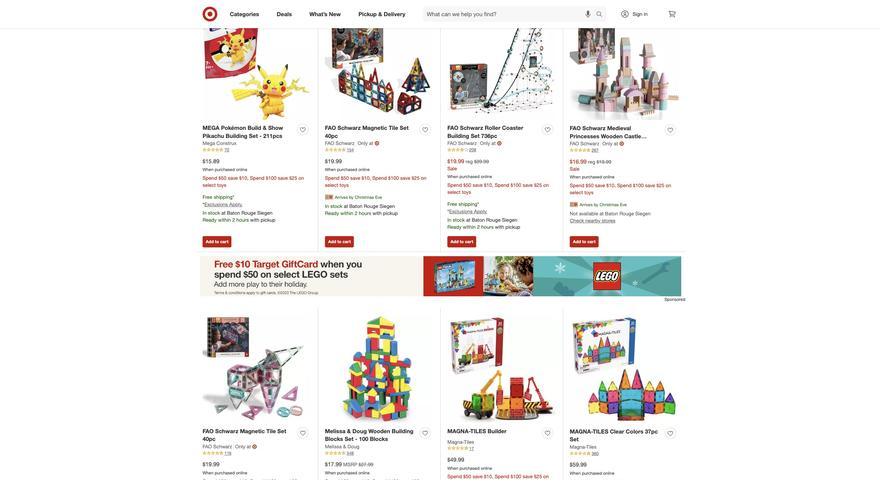 Task type: vqa. For each thing, say whether or not it's contained in the screenshot.
Only associated with $19.99
yes



Task type: describe. For each thing, give the bounding box(es) containing it.
new
[[329, 10, 341, 17]]

stock for mega pokémon build & show pikachu building set - 211pcs
[[208, 210, 220, 216]]

fao schwarz link for purchased
[[325, 140, 357, 147]]

pokémon
[[221, 124, 246, 131]]

search
[[593, 11, 610, 18]]

set inside fao schwarz roller coaster building set 736pc
[[471, 132, 480, 139]]

free for $15.89
[[203, 194, 213, 200]]

mega
[[203, 124, 220, 131]]

building inside mega pokémon build & show pikachu building set - 211pcs
[[226, 132, 248, 139]]

on inside $16.99 reg $19.99 sale when purchased online spend $50 save $10, spend $100 save $25 on select toys
[[666, 182, 672, 188]]

advertisement region
[[196, 256, 686, 296]]

0 horizontal spatial blocks
[[325, 436, 343, 443]]

fao schwarz only at ¬ for $19.99
[[570, 140, 625, 147]]

sponsored
[[665, 297, 686, 302]]

- inside the melissa & doug wooden building blocks set - 100 blocks
[[355, 436, 358, 443]]

154
[[347, 147, 354, 153]]

when inside $17.99 msrp $27.99 when purchased online
[[325, 470, 336, 476]]

$50 for fao schwarz magnetic tile set 40pc
[[341, 175, 349, 181]]

on inside $19.99 reg $39.99 sale when purchased online spend $50 save $10, spend $100 save $25 on select toys
[[544, 182, 549, 188]]

hours inside in stock at  baton rouge siegen ready within 2 hours with pickup
[[359, 210, 372, 216]]

shipping for $15.89
[[214, 194, 233, 200]]

blocks inside 'fao schwarz medieval princesses wooden castle building blocks set - 75pc'
[[594, 141, 612, 148]]

magna-tiles link for $49.99
[[448, 439, 475, 446]]

sign in link
[[615, 6, 659, 22]]

toys inside $15.89 when purchased online spend $50 save $10, spend $100 save $25 on select toys
[[217, 182, 227, 188]]

sign
[[633, 11, 643, 17]]

$25 for mega pokémon build & show pikachu building set - 211pcs
[[290, 175, 297, 181]]

set inside 'fao schwarz medieval princesses wooden castle building blocks set - 75pc'
[[613, 141, 622, 148]]

& for melissa & doug
[[343, 444, 347, 450]]

check nearby stores button
[[570, 217, 616, 224]]

cart for mega pokémon build & show pikachu building set - 211pcs
[[220, 239, 229, 244]]

to for fao schwarz roller coaster building set 736pc
[[460, 239, 464, 244]]

with inside in stock at  baton rouge siegen ready within 2 hours with pickup
[[373, 210, 382, 216]]

magna- for magna-tiles clear colors 37pc set
[[570, 444, 587, 450]]

doug for melissa & doug wooden building blocks set - 100 blocks
[[353, 428, 367, 435]]

purchased inside $19.99 when purchased online spend $50 save $10, spend $100 save $25 on select toys
[[337, 167, 358, 172]]

building inside the melissa & doug wooden building blocks set - 100 blocks
[[392, 428, 414, 435]]

mega pokémon build & show pikachu building set - 211pcs link
[[203, 124, 295, 140]]

set inside mega pokémon build & show pikachu building set - 211pcs
[[249, 132, 258, 139]]

christmas for $19.99
[[355, 195, 374, 200]]

in
[[644, 11, 648, 17]]

70 link
[[203, 147, 311, 153]]

only for purchased
[[358, 140, 368, 146]]

by for $16.99
[[594, 202, 599, 207]]

on for magna-tiles builder
[[544, 474, 549, 480]]

free shipping * * exclusions apply. in stock at  baton rouge siegen ready within 2 hours with pickup for $15.89
[[203, 194, 276, 223]]

$19.99 when purchased online
[[203, 461, 248, 476]]

melissa & doug wooden building blocks set - 100 blocks link
[[325, 427, 417, 443]]

$16.99 reg $19.99 sale when purchased online spend $50 save $10, spend $100 save $25 on select toys
[[570, 158, 672, 195]]

purchased inside '$59.99 when purchased online'
[[583, 471, 603, 476]]

online inside $15.89 when purchased online spend $50 save $10, spend $100 save $25 on select toys
[[236, 167, 248, 172]]

magna-tiles for magna-tiles builder
[[448, 439, 475, 445]]

when inside $19.99 when purchased online spend $50 save $10, spend $100 save $25 on select toys
[[325, 167, 336, 172]]

116 link
[[203, 450, 311, 457]]

castle
[[625, 133, 642, 140]]

$25 inside $19.99 reg $39.99 sale when purchased online spend $50 save $10, spend $100 save $25 on select toys
[[535, 182, 543, 188]]

when inside $15.89 when purchased online spend $50 save $10, spend $100 save $25 on select toys
[[203, 167, 214, 172]]

when inside $19.99 when purchased online
[[203, 470, 214, 476]]

267 link
[[570, 147, 679, 154]]

categories
[[230, 10, 259, 17]]

on for mega pokémon build & show pikachu building set - 211pcs
[[299, 175, 304, 181]]

fao schwarz medieval princesses wooden castle building blocks set - 75pc link
[[570, 124, 663, 148]]

tiles for builder
[[471, 428, 487, 435]]

208 link
[[448, 147, 556, 153]]

purchased inside $17.99 msrp $27.99 when purchased online
[[337, 470, 358, 476]]

$50 inside $16.99 reg $19.99 sale when purchased online spend $50 save $10, spend $100 save $25 on select toys
[[586, 182, 594, 188]]

What can we help you find? suggestions appear below search field
[[423, 6, 598, 22]]

clear
[[611, 428, 625, 435]]

rouge inside in stock at  baton rouge siegen ready within 2 hours with pickup
[[364, 203, 379, 209]]

$39.99
[[475, 158, 489, 164]]

magnetic for 154
[[363, 124, 388, 131]]

online inside $16.99 reg $19.99 sale when purchased online spend $50 save $10, spend $100 save $25 on select toys
[[604, 174, 615, 180]]

select inside $19.99 when purchased online spend $50 save $10, spend $100 save $25 on select toys
[[325, 182, 339, 188]]

add for mega pokémon build & show pikachu building set - 211pcs
[[206, 239, 214, 244]]

available
[[580, 211, 599, 217]]

wooden inside 'fao schwarz medieval princesses wooden castle building blocks set - 75pc'
[[602, 133, 623, 140]]

$16.99
[[570, 158, 587, 165]]

- inside 'fao schwarz medieval princesses wooden castle building blocks set - 75pc'
[[624, 141, 626, 148]]

fao schwarz magnetic tile set 40pc for 116
[[203, 428, 287, 443]]

building inside 'fao schwarz medieval princesses wooden castle building blocks set - 75pc'
[[570, 141, 592, 148]]

online inside '$59.99 when purchased online'
[[604, 471, 615, 476]]

magna-tiles builder link
[[448, 427, 507, 435]]

deals link
[[271, 6, 301, 22]]

fao schwarz only at ¬ for $39.99
[[448, 140, 502, 147]]

deals
[[277, 10, 292, 17]]

hours for fao schwarz roller coaster building set 736pc
[[482, 224, 494, 230]]

$59.99 when purchased online
[[570, 461, 615, 476]]

princesses
[[570, 133, 600, 140]]

mega construx link
[[203, 140, 237, 147]]

$100 for magna-tiles builder
[[511, 474, 522, 480]]

set inside magna-tiles clear colors 37pc set
[[570, 436, 579, 443]]

magna-tiles clear colors 37pc set
[[570, 428, 659, 443]]

nearby
[[586, 218, 601, 224]]

medieval
[[608, 125, 632, 132]]

$19.99 reg $39.99 sale when purchased online spend $50 save $10, spend $100 save $25 on select toys
[[448, 158, 549, 195]]

schwarz inside fao schwarz roller coaster building set 736pc
[[460, 124, 484, 131]]

toys inside $19.99 reg $39.99 sale when purchased online spend $50 save $10, spend $100 save $25 on select toys
[[462, 189, 472, 195]]

siegen inside not available at baton rouge siegen check nearby stores
[[636, 211, 651, 217]]

purchased inside $49.99 when purchased online spend $50 save $10, spend $100 save $25 on
[[460, 466, 480, 471]]

pickup for fao schwarz roller coaster building set 736pc
[[506, 224, 521, 230]]

msrp
[[344, 462, 358, 468]]

magnetic for 116
[[240, 428, 265, 435]]

mega pokémon build & show pikachu building set - 211pcs
[[203, 124, 283, 139]]

70
[[225, 147, 229, 153]]

magna- for magna-tiles builder
[[448, 439, 464, 445]]

$17.99
[[325, 461, 342, 468]]

$50 inside $19.99 reg $39.99 sale when purchased online spend $50 save $10, spend $100 save $25 on select toys
[[464, 182, 472, 188]]

at inside not available at baton rouge siegen check nearby stores
[[600, 211, 604, 217]]

$100 inside $16.99 reg $19.99 sale when purchased online spend $50 save $10, spend $100 save $25 on select toys
[[634, 182, 644, 188]]

add for fao schwarz medieval princesses wooden castle building blocks set - 75pc
[[574, 239, 582, 244]]

360
[[592, 451, 599, 456]]

$19.99 when purchased online spend $50 save $10, spend $100 save $25 on select toys
[[325, 158, 427, 188]]

coaster
[[503, 124, 524, 131]]

magna- for magna-tiles builder
[[448, 428, 471, 435]]

purchased inside $19.99 when purchased online
[[215, 470, 235, 476]]

purchased inside $19.99 reg $39.99 sale when purchased online spend $50 save $10, spend $100 save $25 on select toys
[[460, 174, 480, 179]]

208
[[470, 147, 477, 153]]

what's
[[310, 10, 328, 17]]

548
[[347, 451, 354, 456]]

only up 116 link
[[235, 444, 246, 450]]

schwarz inside 'fao schwarz medieval princesses wooden castle building blocks set - 75pc'
[[583, 125, 606, 132]]

in for fao schwarz roller coaster building set 736pc
[[448, 217, 452, 223]]

$15.89 when purchased online spend $50 save $10, spend $100 save $25 on select toys
[[203, 158, 304, 188]]

sale for $19.99
[[448, 166, 457, 172]]

exclusions for $15.89
[[205, 201, 228, 207]]

arrives for $19.99
[[335, 195, 348, 200]]

set up "154" link
[[400, 124, 409, 131]]

mega construx
[[203, 140, 237, 146]]

548 link
[[325, 450, 434, 457]]

$49.99 when purchased online spend $50 save $10, spend $100 save $25 on
[[448, 456, 549, 480]]

$19.99 for $19.99 when purchased online spend $50 save $10, spend $100 save $25 on select toys
[[325, 158, 342, 165]]

colors
[[626, 428, 644, 435]]

360 link
[[570, 451, 679, 457]]

pikachu
[[203, 132, 224, 139]]

online inside $19.99 reg $39.99 sale when purchased online spend $50 save $10, spend $100 save $25 on select toys
[[481, 174, 493, 179]]

pickup for mega pokémon build & show pikachu building set - 211pcs
[[261, 217, 276, 223]]

100
[[359, 436, 369, 443]]

cart for fao schwarz medieval princesses wooden castle building blocks set - 75pc
[[588, 239, 596, 244]]

17 link
[[448, 446, 556, 452]]

pickup & delivery link
[[353, 6, 415, 22]]

2 inside in stock at  baton rouge siegen ready within 2 hours with pickup
[[355, 210, 358, 216]]

melissa for melissa & doug
[[325, 444, 342, 450]]

2 for fao schwarz roller coaster building set 736pc
[[478, 224, 480, 230]]

rouge inside not available at baton rouge siegen check nearby stores
[[620, 211, 635, 217]]

when inside '$59.99 when purchased online'
[[570, 471, 581, 476]]

baton inside in stock at  baton rouge siegen ready within 2 hours with pickup
[[350, 203, 363, 209]]

ready for fao schwarz roller coaster building set 736pc
[[448, 224, 462, 230]]

tiles for clear
[[593, 428, 609, 435]]

$17.99 msrp $27.99 when purchased online
[[325, 461, 374, 476]]

$100 for fao schwarz magnetic tile set 40pc
[[389, 175, 399, 181]]

what's new link
[[304, 6, 350, 22]]

siegen inside in stock at  baton rouge siegen ready within 2 hours with pickup
[[380, 203, 395, 209]]

116
[[225, 451, 232, 456]]

baton inside not available at baton rouge siegen check nearby stores
[[606, 211, 619, 217]]

magna-tiles clear colors 37pc set link
[[570, 428, 663, 444]]

$15.89
[[203, 158, 220, 165]]

75pc
[[628, 141, 641, 148]]

add to cart button for mega pokémon build & show pikachu building set - 211pcs
[[203, 236, 232, 247]]

delivery
[[384, 10, 406, 17]]

show
[[268, 124, 283, 131]]

$25 inside $16.99 reg $19.99 sale when purchased online spend $50 save $10, spend $100 save $25 on select toys
[[657, 182, 665, 188]]

shipping for $19.99
[[459, 201, 478, 207]]

magna-tiles link for $59.99
[[570, 444, 597, 451]]

cart for fao schwarz magnetic tile set 40pc
[[343, 239, 351, 244]]

search button
[[593, 6, 610, 23]]

apply. for $15.89
[[229, 201, 243, 207]]

online inside $19.99 when purchased online
[[236, 470, 248, 476]]

set inside the melissa & doug wooden building blocks set - 100 blocks
[[345, 436, 354, 443]]

to for mega pokémon build & show pikachu building set - 211pcs
[[215, 239, 219, 244]]

within for mega pokémon build & show pikachu building set - 211pcs
[[218, 217, 231, 223]]

purchased inside $15.89 when purchased online spend $50 save $10, spend $100 save $25 on select toys
[[215, 167, 235, 172]]

$10, for build
[[239, 175, 249, 181]]

melissa & doug link
[[325, 443, 360, 450]]

stores
[[602, 218, 616, 224]]

doug for melissa & doug
[[348, 444, 360, 450]]

at inside in stock at  baton rouge siegen ready within 2 hours with pickup
[[344, 203, 348, 209]]

what's new
[[310, 10, 341, 17]]



Task type: locate. For each thing, give the bounding box(es) containing it.
2 horizontal spatial hours
[[482, 224, 494, 230]]

*
[[233, 194, 234, 200], [478, 201, 480, 207], [203, 201, 205, 207], [448, 208, 450, 214]]

magna- up 360 at the bottom
[[570, 428, 593, 435]]

fao schwarz roller coaster building set 736pc image
[[448, 11, 556, 120], [448, 11, 556, 120]]

2 add to cart button from the left
[[325, 236, 354, 247]]

set down medieval
[[613, 141, 622, 148]]

1 vertical spatial free
[[448, 201, 458, 207]]

fao schwarz roller coaster building set 736pc
[[448, 124, 524, 139]]

magna- up 17
[[448, 428, 471, 435]]

0 horizontal spatial arrives
[[335, 195, 348, 200]]

online inside $19.99 when purchased online spend $50 save $10, spend $100 save $25 on select toys
[[359, 167, 370, 172]]

1 horizontal spatial magnetic
[[363, 124, 388, 131]]

eve for $16.99
[[621, 202, 627, 207]]

$10, down "154" link
[[362, 175, 371, 181]]

add to cart for fao schwarz magnetic tile set 40pc
[[328, 239, 351, 244]]

reg down the '208'
[[466, 158, 473, 164]]

doug
[[353, 428, 367, 435], [348, 444, 360, 450]]

0 vertical spatial magnetic
[[363, 124, 388, 131]]

fao schwarz medieval princesses wooden castle building blocks set - 75pc
[[570, 125, 642, 148]]

4 add to cart button from the left
[[570, 236, 599, 247]]

building left 736pc
[[448, 132, 470, 139]]

purchased down $15.89
[[215, 167, 235, 172]]

$10, for magnetic
[[362, 175, 371, 181]]

cart for fao schwarz roller coaster building set 736pc
[[465, 239, 474, 244]]

$50 inside $19.99 when purchased online spend $50 save $10, spend $100 save $25 on select toys
[[341, 175, 349, 181]]

select inside $15.89 when purchased online spend $50 save $10, spend $100 save $25 on select toys
[[203, 182, 216, 188]]

fao schwarz magnetic tile set 40pc up 116 link
[[203, 428, 287, 443]]

0 horizontal spatial magnetic
[[240, 428, 265, 435]]

blocks up 548 link
[[370, 436, 388, 443]]

0 horizontal spatial within
[[218, 217, 231, 223]]

with
[[373, 210, 382, 216], [250, 217, 260, 223], [495, 224, 505, 230]]

tiles up 360 at the bottom
[[587, 444, 597, 450]]

select inside $16.99 reg $19.99 sale when purchased online spend $50 save $10, spend $100 save $25 on select toys
[[570, 189, 584, 195]]

add to cart button for fao schwarz magnetic tile set 40pc
[[325, 236, 354, 247]]

sale inside $16.99 reg $19.99 sale when purchased online spend $50 save $10, spend $100 save $25 on select toys
[[570, 166, 580, 172]]

tiles up 17
[[471, 428, 487, 435]]

melissa & doug wooden building blocks set - 100 blocks
[[325, 428, 414, 443]]

1 vertical spatial fao schwarz magnetic tile set 40pc
[[203, 428, 287, 443]]

free for $19.99
[[448, 201, 458, 207]]

$10, down 70 link on the left top
[[239, 175, 249, 181]]

melissa & doug wooden building blocks set - 100 blocks image
[[325, 315, 434, 423], [325, 315, 434, 423]]

sale inside $19.99 reg $39.99 sale when purchased online spend $50 save $10, spend $100 save $25 on select toys
[[448, 166, 457, 172]]

1 horizontal spatial stock
[[331, 203, 343, 209]]

2 horizontal spatial in
[[448, 217, 452, 223]]

on inside $15.89 when purchased online spend $50 save $10, spend $100 save $25 on select toys
[[299, 175, 304, 181]]

40pc for 154
[[325, 132, 338, 139]]

0 horizontal spatial reg
[[466, 158, 473, 164]]

1 vertical spatial melissa
[[325, 444, 342, 450]]

tile up 116 link
[[267, 428, 276, 435]]

267
[[592, 148, 599, 153]]

within
[[341, 210, 354, 216], [218, 217, 231, 223], [463, 224, 476, 230]]

0 vertical spatial wooden
[[602, 133, 623, 140]]

tiles for $59.99
[[587, 444, 597, 450]]

1 horizontal spatial free shipping * * exclusions apply. in stock at  baton rouge siegen ready within 2 hours with pickup
[[448, 201, 521, 230]]

christmas
[[355, 195, 374, 200], [600, 202, 619, 207]]

siegen
[[380, 203, 395, 209], [257, 210, 273, 216], [636, 211, 651, 217], [503, 217, 518, 223]]

1 add to cart button from the left
[[203, 236, 232, 247]]

tiles
[[464, 439, 475, 445], [587, 444, 597, 450]]

2 add from the left
[[328, 239, 337, 244]]

& inside the melissa & doug wooden building blocks set - 100 blocks
[[347, 428, 351, 435]]

$50 inside $15.89 when purchased online spend $50 save $10, spend $100 save $25 on select toys
[[219, 175, 227, 181]]

0 vertical spatial by
[[349, 195, 354, 200]]

categories link
[[224, 6, 268, 22]]

1 add to cart from the left
[[206, 239, 229, 244]]

4 to from the left
[[583, 239, 587, 244]]

1 horizontal spatial exclusions apply. button
[[450, 208, 488, 215]]

1 horizontal spatial by
[[594, 202, 599, 207]]

magna-tiles clear colors 37pc set image
[[570, 315, 679, 424], [570, 315, 679, 424]]

2 melissa from the top
[[325, 444, 342, 450]]

fao schwarz link up 154
[[325, 140, 357, 147]]

$10, down 17 link
[[485, 474, 494, 480]]

not
[[570, 211, 578, 217]]

0 vertical spatial tile
[[389, 124, 399, 131]]

0 vertical spatial stock
[[331, 203, 343, 209]]

$19.99 inside $19.99 when purchased online spend $50 save $10, spend $100 save $25 on select toys
[[325, 158, 342, 165]]

ready for mega pokémon build & show pikachu building set - 211pcs
[[203, 217, 217, 223]]

0 vertical spatial fao schwarz magnetic tile set 40pc link
[[325, 124, 417, 140]]

2 vertical spatial hours
[[482, 224, 494, 230]]

fao inside fao schwarz roller coaster building set 736pc
[[448, 124, 459, 131]]

doug inside the melissa & doug wooden building blocks set - 100 blocks
[[353, 428, 367, 435]]

1 horizontal spatial tiles
[[587, 444, 597, 450]]

- left 100
[[355, 436, 358, 443]]

1 horizontal spatial arrives by christmas eve
[[580, 202, 627, 207]]

tile up "154" link
[[389, 124, 399, 131]]

0 horizontal spatial free shipping * * exclusions apply. in stock at  baton rouge siegen ready within 2 hours with pickup
[[203, 194, 276, 223]]

magnetic up 116 link
[[240, 428, 265, 435]]

reg inside $19.99 reg $39.99 sale when purchased online spend $50 save $10, spend $100 save $25 on select toys
[[466, 158, 473, 164]]

fao schwarz magnetic tile set 40pc link
[[325, 124, 417, 140], [203, 427, 295, 443]]

2 horizontal spatial with
[[495, 224, 505, 230]]

arrives up available
[[580, 202, 593, 207]]

melissa up $17.99
[[325, 444, 342, 450]]

$100 inside $19.99 reg $39.99 sale when purchased online spend $50 save $10, spend $100 save $25 on select toys
[[511, 182, 522, 188]]

3 add from the left
[[451, 239, 459, 244]]

fao schwarz medieval princesses wooden castle building blocks set - 75pc image
[[570, 11, 679, 120], [570, 11, 679, 120]]

fao schwarz only at ¬ for purchased
[[325, 140, 380, 147]]

melissa inside the melissa & doug wooden building blocks set - 100 blocks
[[325, 428, 346, 435]]

0 horizontal spatial hours
[[237, 217, 249, 223]]

construx
[[217, 140, 237, 146]]

¬ for purchased
[[375, 140, 380, 147]]

1 cart from the left
[[220, 239, 229, 244]]

add to cart button for fao schwarz medieval princesses wooden castle building blocks set - 75pc
[[570, 236, 599, 247]]

tiles
[[471, 428, 487, 435], [593, 428, 609, 435]]

$50 for mega pokémon build & show pikachu building set - 211pcs
[[219, 175, 227, 181]]

4 add to cart from the left
[[574, 239, 596, 244]]

eve up in stock at  baton rouge siegen ready within 2 hours with pickup
[[376, 195, 382, 200]]

tile for 116
[[267, 428, 276, 435]]

toys inside $19.99 when purchased online spend $50 save $10, spend $100 save $25 on select toys
[[340, 182, 349, 188]]

stock inside in stock at  baton rouge siegen ready within 2 hours with pickup
[[331, 203, 343, 209]]

magna-tiles
[[448, 439, 475, 445], [570, 444, 597, 450]]

1 melissa from the top
[[325, 428, 346, 435]]

1 horizontal spatial eve
[[621, 202, 627, 207]]

online down 70 link on the left top
[[236, 167, 248, 172]]

build
[[248, 124, 261, 131]]

with for fao schwarz roller coaster building set 736pc
[[495, 224, 505, 230]]

on inside $49.99 when purchased online spend $50 save $10, spend $100 save $25 on
[[544, 474, 549, 480]]

add for fao schwarz magnetic tile set 40pc
[[328, 239, 337, 244]]

exclusions for $19.99
[[450, 208, 473, 214]]

online down 116 link
[[236, 470, 248, 476]]

free shipping * * exclusions apply. in stock at  baton rouge siegen ready within 2 hours with pickup
[[203, 194, 276, 223], [448, 201, 521, 230]]

blocks
[[594, 141, 612, 148], [325, 436, 343, 443], [370, 436, 388, 443]]

online down 17 link
[[481, 466, 493, 471]]

1 add from the left
[[206, 239, 214, 244]]

magna-tiles for magna-tiles clear colors 37pc set
[[570, 444, 597, 450]]

2 horizontal spatial -
[[624, 141, 626, 148]]

ready inside in stock at  baton rouge siegen ready within 2 hours with pickup
[[325, 210, 339, 216]]

$25 for magna-tiles builder
[[535, 474, 543, 480]]

free shipping * * exclusions apply. in stock at  baton rouge siegen ready within 2 hours with pickup for $19.99
[[448, 201, 521, 230]]

christmas for $16.99
[[600, 202, 619, 207]]

online down 267 link
[[604, 174, 615, 180]]

with for mega pokémon build & show pikachu building set - 211pcs
[[250, 217, 260, 223]]

magna-tiles up 360 at the bottom
[[570, 444, 597, 450]]

magna-tiles up 17
[[448, 439, 475, 445]]

0 horizontal spatial seasonal shipping icon image
[[325, 193, 334, 201]]

purchased down the $16.99
[[583, 174, 603, 180]]

1 horizontal spatial arrives
[[580, 202, 593, 207]]

only for $39.99
[[481, 140, 491, 146]]

1 vertical spatial stock
[[208, 210, 220, 216]]

online inside $49.99 when purchased online spend $50 save $10, spend $100 save $25 on
[[481, 466, 493, 471]]

fao schwarz magnetic tile set 40pc link for 154
[[325, 124, 417, 140]]

1 vertical spatial within
[[218, 217, 231, 223]]

reg down 267
[[589, 159, 596, 165]]

online inside $17.99 msrp $27.99 when purchased online
[[359, 470, 370, 476]]

set up 116 link
[[278, 428, 287, 435]]

add to cart
[[206, 239, 229, 244], [328, 239, 351, 244], [451, 239, 474, 244], [574, 239, 596, 244]]

2 vertical spatial with
[[495, 224, 505, 230]]

4 add from the left
[[574, 239, 582, 244]]

-
[[260, 132, 262, 139], [624, 141, 626, 148], [355, 436, 358, 443]]

& for melissa & doug wooden building blocks set - 100 blocks
[[347, 428, 351, 435]]

$100 for mega pokémon build & show pikachu building set - 211pcs
[[266, 175, 277, 181]]

magna-tiles builder
[[448, 428, 507, 435]]

to for fao schwarz medieval princesses wooden castle building blocks set - 75pc
[[583, 239, 587, 244]]

0 horizontal spatial free
[[203, 194, 213, 200]]

christmas up in stock at  baton rouge siegen ready within 2 hours with pickup
[[355, 195, 374, 200]]

pickup
[[383, 210, 398, 216], [261, 217, 276, 223], [506, 224, 521, 230]]

2 horizontal spatial within
[[463, 224, 476, 230]]

1 vertical spatial apply.
[[475, 208, 488, 214]]

reg for $16.99
[[589, 159, 596, 165]]

wooden inside the melissa & doug wooden building blocks set - 100 blocks
[[369, 428, 391, 435]]

& for pickup & delivery
[[379, 10, 383, 17]]

tiles for $49.99
[[464, 439, 475, 445]]

736pc
[[482, 132, 498, 139]]

1 horizontal spatial sale
[[570, 166, 580, 172]]

tiles up 17
[[464, 439, 475, 445]]

1 vertical spatial magnetic
[[240, 428, 265, 435]]

$10, for builder
[[485, 474, 494, 480]]

reg for $19.99
[[466, 158, 473, 164]]

arrives
[[335, 195, 348, 200], [580, 202, 593, 207]]

$10, up not available at baton rouge siegen check nearby stores
[[607, 182, 616, 188]]

magna-tiles link up 360 at the bottom
[[570, 444, 597, 451]]

purchased down 154
[[337, 167, 358, 172]]

$100 inside $49.99 when purchased online spend $50 save $10, spend $100 save $25 on
[[511, 474, 522, 480]]

sale for $16.99
[[570, 166, 580, 172]]

1 horizontal spatial magna-
[[570, 444, 587, 450]]

at
[[369, 140, 374, 146], [492, 140, 496, 146], [614, 141, 619, 147], [344, 203, 348, 209], [222, 210, 226, 216], [600, 211, 604, 217], [467, 217, 471, 223], [247, 444, 251, 450]]

apply.
[[229, 201, 243, 207], [475, 208, 488, 214]]

0 horizontal spatial exclusions
[[205, 201, 228, 207]]

building down pokémon
[[226, 132, 248, 139]]

fao schwarz magnetic tile set 40pc
[[325, 124, 409, 139], [203, 428, 287, 443]]

only up 267 link
[[603, 141, 613, 147]]

building up 548 link
[[392, 428, 414, 435]]

2 vertical spatial 2
[[478, 224, 480, 230]]

on
[[299, 175, 304, 181], [421, 175, 427, 181], [544, 182, 549, 188], [666, 182, 672, 188], [544, 474, 549, 480]]

1 vertical spatial in
[[203, 210, 207, 216]]

fao schwarz magnetic tile set 40pc image
[[325, 11, 434, 120], [325, 11, 434, 120], [203, 315, 311, 423], [203, 315, 311, 423]]

37pc
[[646, 428, 659, 435]]

arrives by christmas eve
[[335, 195, 382, 200], [580, 202, 627, 207]]

$27.99
[[359, 462, 374, 468]]

tile for 154
[[389, 124, 399, 131]]

1 horizontal spatial 2
[[355, 210, 358, 216]]

1 horizontal spatial magna-
[[570, 428, 593, 435]]

blocks down princesses on the right
[[594, 141, 612, 148]]

sale
[[448, 166, 457, 172], [570, 166, 580, 172]]

211pcs
[[264, 132, 283, 139]]

$59.99
[[570, 461, 587, 468]]

purchased down $49.99
[[460, 466, 480, 471]]

154 link
[[325, 147, 434, 153]]

2 vertical spatial pickup
[[506, 224, 521, 230]]

on inside $19.99 when purchased online spend $50 save $10, spend $100 save $25 on select toys
[[421, 175, 427, 181]]

1 horizontal spatial tiles
[[593, 428, 609, 435]]

0 horizontal spatial apply.
[[229, 201, 243, 207]]

1 vertical spatial eve
[[621, 202, 627, 207]]

fao schwarz link for $19.99
[[570, 140, 602, 147]]

magna- up $49.99
[[448, 439, 464, 445]]

add for fao schwarz roller coaster building set 736pc
[[451, 239, 459, 244]]

when inside $49.99 when purchased online spend $50 save $10, spend $100 save $25 on
[[448, 466, 459, 471]]

blocks up melissa & doug
[[325, 436, 343, 443]]

0 horizontal spatial in
[[203, 210, 207, 216]]

hours for mega pokémon build & show pikachu building set - 211pcs
[[237, 217, 249, 223]]

2 for mega pokémon build & show pikachu building set - 211pcs
[[233, 217, 235, 223]]

1 horizontal spatial 40pc
[[325, 132, 338, 139]]

4 cart from the left
[[588, 239, 596, 244]]

0 vertical spatial within
[[341, 210, 354, 216]]

magna- inside magna-tiles clear colors 37pc set
[[570, 428, 593, 435]]

& inside mega pokémon build & show pikachu building set - 211pcs
[[263, 124, 267, 131]]

2 horizontal spatial pickup
[[506, 224, 521, 230]]

when inside $19.99 reg $39.99 sale when purchased online spend $50 save $10, spend $100 save $25 on select toys
[[448, 174, 459, 179]]

roller
[[485, 124, 501, 131]]

on for fao schwarz magnetic tile set 40pc
[[421, 175, 427, 181]]

online down "154" link
[[359, 167, 370, 172]]

christmas up not available at baton rouge siegen check nearby stores
[[600, 202, 619, 207]]

doug up 548
[[348, 444, 360, 450]]

free
[[203, 194, 213, 200], [448, 201, 458, 207]]

1 horizontal spatial ready
[[325, 210, 339, 216]]

by up available
[[594, 202, 599, 207]]

baton
[[350, 203, 363, 209], [227, 210, 240, 216], [606, 211, 619, 217], [472, 217, 485, 223]]

0 horizontal spatial by
[[349, 195, 354, 200]]

seasonal shipping icon image
[[325, 193, 334, 201], [570, 200, 579, 209]]

2 cart from the left
[[343, 239, 351, 244]]

fao schwarz magnetic tile set 40pc link up "154" link
[[325, 124, 417, 140]]

fao schwarz magnetic tile set 40pc for 154
[[325, 124, 409, 139]]

magna-tiles link
[[448, 439, 475, 446], [570, 444, 597, 451]]

$25 for fao schwarz magnetic tile set 40pc
[[412, 175, 420, 181]]

1 horizontal spatial magna-tiles link
[[570, 444, 597, 451]]

sign in
[[633, 11, 648, 17]]

fao schwarz only at ¬ up 154
[[325, 140, 380, 147]]

fao schwarz link up the '208'
[[448, 140, 479, 147]]

1 vertical spatial shipping
[[459, 201, 478, 207]]

¬
[[375, 140, 380, 147], [498, 140, 502, 147], [620, 140, 625, 147], [253, 443, 257, 450]]

2 horizontal spatial ready
[[448, 224, 462, 230]]

2 vertical spatial ready
[[448, 224, 462, 230]]

select inside $19.99 reg $39.99 sale when purchased online spend $50 save $10, spend $100 save $25 on select toys
[[448, 189, 461, 195]]

set up $59.99
[[570, 436, 579, 443]]

fao schwarz link for $39.99
[[448, 140, 479, 147]]

& up melissa & doug
[[347, 428, 351, 435]]

fao schwarz magnetic tile set 40pc link up 116 link
[[203, 427, 295, 443]]

0 horizontal spatial exclusions apply. button
[[205, 201, 243, 208]]

fao schwarz only at ¬
[[325, 140, 380, 147], [448, 140, 502, 147], [570, 140, 625, 147], [203, 443, 257, 450]]

magna-tiles link up 17
[[448, 439, 475, 446]]

melissa up melissa & doug
[[325, 428, 346, 435]]

$10, inside $19.99 reg $39.99 sale when purchased online spend $50 save $10, spend $100 save $25 on select toys
[[485, 182, 494, 188]]

fao schwarz magnetic tile set 40pc link for 116
[[203, 427, 295, 443]]

$25 inside $19.99 when purchased online spend $50 save $10, spend $100 save $25 on select toys
[[412, 175, 420, 181]]

0 vertical spatial with
[[373, 210, 382, 216]]

builder
[[488, 428, 507, 435]]

within inside in stock at  baton rouge siegen ready within 2 hours with pickup
[[341, 210, 354, 216]]

$49.99
[[448, 456, 465, 463]]

fao schwarz only at ¬ up 267
[[570, 140, 625, 147]]

fao
[[325, 124, 336, 131], [448, 124, 459, 131], [570, 125, 581, 132], [325, 140, 335, 146], [448, 140, 457, 146], [570, 141, 580, 147], [203, 428, 214, 435], [203, 444, 212, 450]]

1 horizontal spatial christmas
[[600, 202, 619, 207]]

2 vertical spatial in
[[448, 217, 452, 223]]

magna- inside magna-tiles builder link
[[448, 428, 471, 435]]

arrives by christmas eve up in stock at  baton rouge siegen ready within 2 hours with pickup
[[335, 195, 382, 200]]

0 horizontal spatial fao schwarz magnetic tile set 40pc link
[[203, 427, 295, 443]]

$10, inside $16.99 reg $19.99 sale when purchased online spend $50 save $10, spend $100 save $25 on select toys
[[607, 182, 616, 188]]

apply. for $19.99
[[475, 208, 488, 214]]

eve for $19.99
[[376, 195, 382, 200]]

seasonal shipping icon image up the not
[[570, 200, 579, 209]]

in stock at  baton rouge siegen ready within 2 hours with pickup
[[325, 203, 398, 216]]

fao schwarz link down princesses on the right
[[570, 140, 602, 147]]

magna-tiles builder image
[[448, 315, 556, 423], [448, 315, 556, 423]]

40pc
[[325, 132, 338, 139], [203, 436, 216, 443]]

$25
[[290, 175, 297, 181], [412, 175, 420, 181], [535, 182, 543, 188], [657, 182, 665, 188], [535, 474, 543, 480]]

0 vertical spatial -
[[260, 132, 262, 139]]

0 horizontal spatial magna-
[[448, 428, 471, 435]]

0 horizontal spatial arrives by christmas eve
[[335, 195, 382, 200]]

fao schwarz magnetic tile set 40pc up "154" link
[[325, 124, 409, 139]]

by for $19.99
[[349, 195, 354, 200]]

1 horizontal spatial within
[[341, 210, 354, 216]]

pickup
[[359, 10, 377, 17]]

fao schwarz only at ¬ up 116
[[203, 443, 257, 450]]

seasonal shipping icon image for $19.99
[[325, 193, 334, 201]]

magna- up $59.99
[[570, 444, 587, 450]]

2 to from the left
[[338, 239, 342, 244]]

0 horizontal spatial magna-tiles link
[[448, 439, 475, 446]]

& right build
[[263, 124, 267, 131]]

0 horizontal spatial magna-tiles
[[448, 439, 475, 445]]

1 horizontal spatial shipping
[[459, 201, 478, 207]]

purchased inside $16.99 reg $19.99 sale when purchased online spend $50 save $10, spend $100 save $25 on select toys
[[583, 174, 603, 180]]

online down $27.99
[[359, 470, 370, 476]]

only down 736pc
[[481, 140, 491, 146]]

in inside in stock at  baton rouge siegen ready within 2 hours with pickup
[[325, 203, 329, 209]]

& up msrp
[[343, 444, 347, 450]]

2 vertical spatial -
[[355, 436, 358, 443]]

building inside fao schwarz roller coaster building set 736pc
[[448, 132, 470, 139]]

purchased
[[215, 167, 235, 172], [337, 167, 358, 172], [460, 174, 480, 179], [583, 174, 603, 180], [460, 466, 480, 471], [215, 470, 235, 476], [337, 470, 358, 476], [583, 471, 603, 476]]

1 vertical spatial ready
[[203, 217, 217, 223]]

0 vertical spatial exclusions
[[205, 201, 228, 207]]

0 vertical spatial apply.
[[229, 201, 243, 207]]

0 horizontal spatial eve
[[376, 195, 382, 200]]

only for $19.99
[[603, 141, 613, 147]]

set left 736pc
[[471, 132, 480, 139]]

melissa & doug
[[325, 444, 360, 450]]

2 add to cart from the left
[[328, 239, 351, 244]]

only up "154" link
[[358, 140, 368, 146]]

by up in stock at  baton rouge siegen ready within 2 hours with pickup
[[349, 195, 354, 200]]

1 vertical spatial with
[[250, 217, 260, 223]]

1 horizontal spatial wooden
[[602, 133, 623, 140]]

add to cart for mega pokémon build & show pikachu building set - 211pcs
[[206, 239, 229, 244]]

arrives by christmas eve for $16.99
[[580, 202, 627, 207]]

- down build
[[260, 132, 262, 139]]

stock for fao schwarz roller coaster building set 736pc
[[453, 217, 465, 223]]

1 horizontal spatial blocks
[[370, 436, 388, 443]]

pickup & delivery
[[359, 10, 406, 17]]

& right pickup
[[379, 10, 383, 17]]

to for fao schwarz magnetic tile set 40pc
[[338, 239, 342, 244]]

1 horizontal spatial in
[[325, 203, 329, 209]]

¬ for $19.99
[[620, 140, 625, 147]]

1 horizontal spatial magna-tiles
[[570, 444, 597, 450]]

$10, inside $49.99 when purchased online spend $50 save $10, spend $100 save $25 on
[[485, 474, 494, 480]]

3 cart from the left
[[465, 239, 474, 244]]

0 horizontal spatial -
[[260, 132, 262, 139]]

3 add to cart from the left
[[451, 239, 474, 244]]

doug inside melissa & doug link
[[348, 444, 360, 450]]

add to cart button for fao schwarz roller coaster building set 736pc
[[448, 236, 477, 247]]

$19.99 inside $16.99 reg $19.99 sale when purchased online spend $50 save $10, spend $100 save $25 on select toys
[[597, 159, 612, 165]]

fao schwarz link up 116
[[203, 443, 234, 450]]

$19.99 inside $19.99 reg $39.99 sale when purchased online spend $50 save $10, spend $100 save $25 on select toys
[[448, 158, 465, 165]]

when inside $16.99 reg $19.99 sale when purchased online spend $50 save $10, spend $100 save $25 on select toys
[[570, 174, 581, 180]]

building down princesses on the right
[[570, 141, 592, 148]]

check
[[570, 218, 585, 224]]

wooden down medieval
[[602, 133, 623, 140]]

when
[[203, 167, 214, 172], [325, 167, 336, 172], [448, 174, 459, 179], [570, 174, 581, 180], [448, 466, 459, 471], [203, 470, 214, 476], [325, 470, 336, 476], [570, 471, 581, 476]]

wooden
[[602, 133, 623, 140], [369, 428, 391, 435]]

$100 inside $19.99 when purchased online spend $50 save $10, spend $100 save $25 on select toys
[[389, 175, 399, 181]]

2
[[355, 210, 358, 216], [233, 217, 235, 223], [478, 224, 480, 230]]

0 horizontal spatial ready
[[203, 217, 217, 223]]

$10,
[[239, 175, 249, 181], [362, 175, 371, 181], [485, 182, 494, 188], [607, 182, 616, 188], [485, 474, 494, 480]]

purchased down msrp
[[337, 470, 358, 476]]

tiles left 'clear'
[[593, 428, 609, 435]]

1 to from the left
[[215, 239, 219, 244]]

$50 for magna-tiles builder
[[464, 474, 472, 480]]

3 to from the left
[[460, 239, 464, 244]]

purchased down 116
[[215, 470, 235, 476]]

40pc for 116
[[203, 436, 216, 443]]

melissa for melissa & doug wooden building blocks set - 100 blocks
[[325, 428, 346, 435]]

0 vertical spatial pickup
[[383, 210, 398, 216]]

hours
[[359, 210, 372, 216], [237, 217, 249, 223], [482, 224, 494, 230]]

shipping
[[214, 194, 233, 200], [459, 201, 478, 207]]

doug up 100
[[353, 428, 367, 435]]

magna- for magna-tiles clear colors 37pc set
[[570, 428, 593, 435]]

$10, inside $15.89 when purchased online spend $50 save $10, spend $100 save $25 on select toys
[[239, 175, 249, 181]]

3 add to cart button from the left
[[448, 236, 477, 247]]

add to cart for fao schwarz roller coaster building set 736pc
[[451, 239, 474, 244]]

1 horizontal spatial exclusions
[[450, 208, 473, 214]]

0 vertical spatial 40pc
[[325, 132, 338, 139]]

add to cart button
[[203, 236, 232, 247], [325, 236, 354, 247], [448, 236, 477, 247], [570, 236, 599, 247]]

purchased down $39.99
[[460, 174, 480, 179]]

wooden up 548 link
[[369, 428, 391, 435]]

seasonal shipping icon image up in stock at  baton rouge siegen ready within 2 hours with pickup
[[325, 193, 334, 201]]

0 horizontal spatial magna-
[[448, 439, 464, 445]]

in for mega pokémon build & show pikachu building set - 211pcs
[[203, 210, 207, 216]]

1 horizontal spatial apply.
[[475, 208, 488, 214]]

$25 inside $49.99 when purchased online spend $50 save $10, spend $100 save $25 on
[[535, 474, 543, 480]]

pickup inside in stock at  baton rouge siegen ready within 2 hours with pickup
[[383, 210, 398, 216]]

0 vertical spatial fao schwarz magnetic tile set 40pc
[[325, 124, 409, 139]]

1 horizontal spatial fao schwarz magnetic tile set 40pc
[[325, 124, 409, 139]]

set down build
[[249, 132, 258, 139]]

online down '360' link at the right bottom
[[604, 471, 615, 476]]

add to cart for fao schwarz medieval princesses wooden castle building blocks set - 75pc
[[574, 239, 596, 244]]

arrives by christmas eve up not available at baton rouge siegen check nearby stores
[[580, 202, 627, 207]]

exclusions
[[205, 201, 228, 207], [450, 208, 473, 214]]

magnetic up "154" link
[[363, 124, 388, 131]]

fao schwarz only at ¬ up the '208'
[[448, 140, 502, 147]]

seasonal shipping icon image for $16.99
[[570, 200, 579, 209]]

$25 inside $15.89 when purchased online spend $50 save $10, spend $100 save $25 on select toys
[[290, 175, 297, 181]]

eve up not available at baton rouge siegen check nearby stores
[[621, 202, 627, 207]]

purchased down $59.99
[[583, 471, 603, 476]]

0 horizontal spatial shipping
[[214, 194, 233, 200]]

toys inside $16.99 reg $19.99 sale when purchased online spend $50 save $10, spend $100 save $25 on select toys
[[585, 189, 594, 195]]

0 vertical spatial 2
[[355, 210, 358, 216]]

1 horizontal spatial seasonal shipping icon image
[[570, 200, 579, 209]]

- inside mega pokémon build & show pikachu building set - 211pcs
[[260, 132, 262, 139]]

tiles inside magna-tiles builder link
[[471, 428, 487, 435]]

mega
[[203, 140, 215, 146]]

$10, down $39.99
[[485, 182, 494, 188]]

within for fao schwarz roller coaster building set 736pc
[[463, 224, 476, 230]]

0 horizontal spatial tiles
[[464, 439, 475, 445]]

fao schwarz link
[[325, 140, 357, 147], [448, 140, 479, 147], [570, 140, 602, 147], [203, 443, 234, 450]]

0 horizontal spatial sale
[[448, 166, 457, 172]]

exclusions apply. button for $15.89
[[205, 201, 243, 208]]

online down $39.99
[[481, 174, 493, 179]]

fao inside 'fao schwarz medieval princesses wooden castle building blocks set - 75pc'
[[570, 125, 581, 132]]

$10, inside $19.99 when purchased online spend $50 save $10, spend $100 save $25 on select toys
[[362, 175, 371, 181]]

by
[[349, 195, 354, 200], [594, 202, 599, 207]]

arrives up in stock at  baton rouge siegen ready within 2 hours with pickup
[[335, 195, 348, 200]]

arrives by christmas eve for $19.99
[[335, 195, 382, 200]]

1 horizontal spatial -
[[355, 436, 358, 443]]

0 horizontal spatial 2
[[233, 217, 235, 223]]

0 horizontal spatial stock
[[208, 210, 220, 216]]

not available at baton rouge siegen check nearby stores
[[570, 211, 651, 224]]

mega pokémon build & show pikachu building set - 211pcs image
[[203, 11, 311, 120], [203, 11, 311, 120]]

- left "75pc"
[[624, 141, 626, 148]]

1 vertical spatial pickup
[[261, 217, 276, 223]]

$50 inside $49.99 when purchased online spend $50 save $10, spend $100 save $25 on
[[464, 474, 472, 480]]

tiles inside magna-tiles clear colors 37pc set
[[593, 428, 609, 435]]

0 horizontal spatial with
[[250, 217, 260, 223]]

set up melissa & doug
[[345, 436, 354, 443]]

$19.99 inside $19.99 when purchased online
[[203, 461, 220, 468]]

fao schwarz roller coaster building set 736pc link
[[448, 124, 540, 140]]

¬ for $39.99
[[498, 140, 502, 147]]

17
[[470, 446, 474, 451]]



